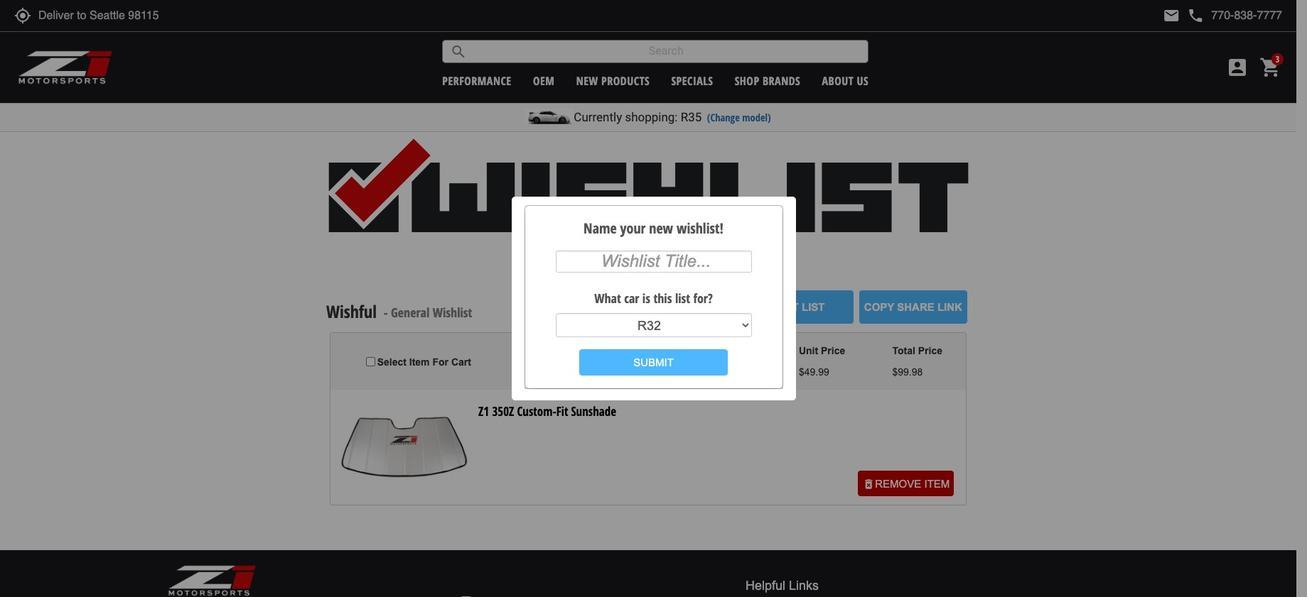 Task type: describe. For each thing, give the bounding box(es) containing it.
list
[[802, 301, 825, 313]]

fit
[[556, 404, 568, 420]]

name
[[584, 219, 617, 238]]

model)
[[742, 111, 771, 124]]

copy share link
[[864, 301, 962, 313]]

unit price
[[799, 345, 845, 357]]

edit
[[775, 301, 799, 313]]

copy share link button
[[859, 291, 967, 324]]

shop brands
[[735, 73, 800, 88]]

list
[[675, 290, 690, 307]]

specials link
[[671, 73, 713, 88]]

1 vertical spatial new
[[649, 219, 673, 238]]

oem
[[533, 73, 555, 88]]

currently
[[574, 110, 622, 124]]

shopping_cart link
[[1256, 56, 1282, 79]]

total
[[892, 345, 915, 357]]

$49.99
[[799, 367, 829, 378]]

wishful - general wishlist
[[326, 300, 472, 324]]

cart
[[451, 357, 471, 368]]

shopping_cart
[[1260, 56, 1282, 79]]

$99.98
[[892, 367, 923, 378]]

about
[[822, 73, 854, 88]]

350z
[[492, 404, 514, 420]]

r35
[[681, 110, 702, 124]]

account_box
[[1226, 56, 1249, 79]]

wishlist!
[[677, 219, 723, 238]]

remove
[[875, 478, 921, 490]]

oem link
[[533, 73, 555, 88]]

performance
[[442, 73, 511, 88]]

delete_forever
[[862, 478, 875, 491]]

-
[[384, 304, 388, 321]]

phone link
[[1187, 7, 1282, 24]]

this
[[653, 290, 672, 307]]

shop
[[735, 73, 760, 88]]

brands
[[763, 73, 800, 88]]

helpful
[[746, 579, 785, 593]]

z1
[[478, 404, 489, 420]]

performance link
[[442, 73, 511, 88]]

shopping:
[[625, 110, 678, 124]]

what
[[594, 290, 621, 307]]

phone
[[1187, 7, 1204, 24]]

Search search field
[[467, 41, 868, 62]]

price for unit price
[[821, 345, 845, 357]]

1 horizontal spatial item
[[626, 356, 646, 367]]

for
[[432, 357, 449, 368]]

3
[[574, 356, 580, 367]]



Task type: locate. For each thing, give the bounding box(es) containing it.
new products
[[576, 73, 650, 88]]

custom-
[[517, 404, 556, 420]]

specials
[[671, 73, 713, 88]]

price right total
[[918, 345, 942, 357]]

z1 350z custom-fit sunshade
[[478, 404, 616, 420]]

0 horizontal spatial price
[[821, 345, 845, 357]]

new right 'your'
[[649, 219, 673, 238]]

price right unit
[[821, 345, 845, 357]]

car
[[624, 290, 639, 307]]

z1 company logo image
[[167, 565, 256, 598]]

unit
[[799, 345, 818, 357]]

price for total price
[[918, 345, 942, 357]]

general
[[391, 304, 429, 321]]

wishlist
[[433, 304, 472, 321]]

about us
[[822, 73, 869, 88]]

1 horizontal spatial price
[[918, 345, 942, 357]]

new
[[576, 73, 598, 88], [649, 219, 673, 238]]

share
[[897, 301, 935, 313]]

select
[[377, 357, 406, 368]]

account_box link
[[1223, 56, 1252, 79]]

us
[[857, 73, 869, 88]]

0 vertical spatial new
[[576, 73, 598, 88]]

None checkbox
[[366, 357, 375, 367]]

new up currently
[[576, 73, 598, 88]]

sunshade
[[571, 404, 616, 420]]

my_location
[[14, 7, 31, 24]]

(change
[[707, 111, 740, 124]]

z1 350z custom-fit sunshade link
[[478, 404, 616, 420]]

None submit
[[579, 350, 728, 376]]

price
[[821, 345, 845, 357], [918, 345, 942, 357]]

mail link
[[1163, 7, 1180, 24]]

edit list
[[775, 301, 825, 313]]

mail phone
[[1163, 7, 1204, 24]]

item left quantity
[[626, 356, 646, 367]]

search
[[450, 43, 467, 60]]

what car is this list for?
[[594, 290, 713, 307]]

1 price from the left
[[821, 345, 845, 357]]

0 horizontal spatial new
[[576, 73, 598, 88]]

item left for
[[409, 357, 430, 368]]

z1 motorsports logo image
[[18, 50, 113, 85]]

item
[[924, 478, 950, 490]]

 Wishlist Title... text field
[[555, 251, 752, 273]]

edit list button
[[746, 291, 854, 324]]

item quantity
[[626, 356, 689, 367]]

(change model) link
[[707, 111, 771, 124]]

name your new wishlist!
[[584, 219, 723, 238]]

mail
[[1163, 7, 1180, 24]]

0 horizontal spatial item
[[409, 357, 430, 368]]

1 horizontal spatial new
[[649, 219, 673, 238]]

delete_forever remove item
[[862, 478, 950, 491]]

shop brands link
[[735, 73, 800, 88]]

products
[[601, 73, 650, 88]]

item
[[626, 356, 646, 367], [409, 357, 430, 368]]

wishful
[[326, 300, 377, 324]]

select item for cart
[[377, 357, 471, 368]]

for?
[[693, 290, 713, 307]]

helpful links
[[746, 579, 819, 593]]

currently shopping: r35 (change model)
[[574, 110, 771, 124]]

quantity
[[649, 356, 689, 367]]

link
[[937, 301, 962, 313]]

your
[[620, 219, 646, 238]]

about us link
[[822, 73, 869, 88]]

links
[[789, 579, 819, 593]]

copy
[[864, 301, 894, 313]]

is
[[642, 290, 650, 307]]

new products link
[[576, 73, 650, 88]]

total price
[[892, 345, 942, 357]]

2 price from the left
[[918, 345, 942, 357]]



Task type: vqa. For each thing, say whether or not it's contained in the screenshot.
GIFT CERTIFICATES
no



